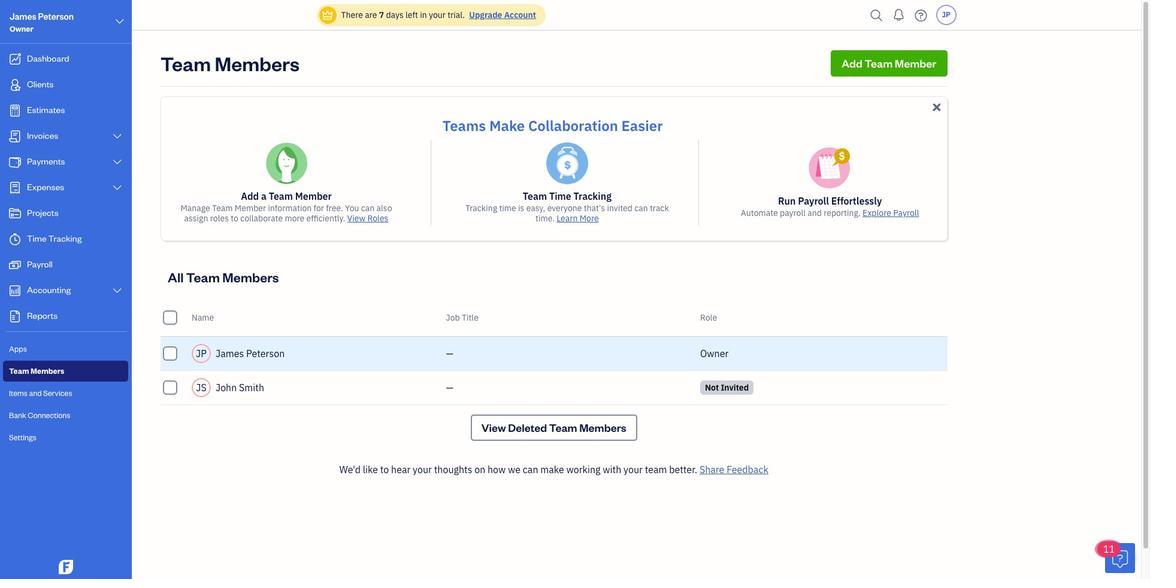 Task type: describe. For each thing, give the bounding box(es) containing it.
view roles
[[347, 213, 388, 224]]

team members link
[[3, 361, 128, 382]]

view roles link
[[347, 213, 388, 224]]

team inside button
[[186, 269, 220, 286]]

track
[[650, 203, 669, 214]]

working
[[566, 464, 601, 476]]

add team member
[[842, 56, 937, 70]]

james for james peterson owner
[[10, 11, 36, 22]]

to inside manage team member information for free. you can also assign roles to collaborate more efficiently.
[[231, 213, 238, 224]]

1 horizontal spatial payroll
[[798, 195, 829, 207]]

bank
[[9, 411, 26, 421]]

hear
[[391, 464, 411, 476]]

make
[[489, 116, 525, 135]]

manage team member information for free. you can also assign roles to collaborate more efficiently.
[[181, 203, 392, 224]]

dashboard image
[[8, 53, 22, 65]]

reports
[[27, 310, 58, 322]]

reports link
[[3, 305, 128, 329]]

money image
[[8, 259, 22, 271]]

roles
[[368, 213, 388, 224]]

1 horizontal spatial time
[[549, 190, 571, 202]]

1 vertical spatial jp
[[196, 348, 207, 360]]

title
[[462, 312, 479, 323]]

peterson for james peterson
[[246, 348, 285, 360]]

john
[[216, 382, 237, 394]]

that's
[[584, 203, 605, 214]]

team inside 'button'
[[549, 421, 577, 435]]

your right hear
[[413, 464, 432, 476]]

manage
[[181, 203, 210, 214]]

invited
[[721, 383, 749, 394]]

payments link
[[3, 150, 128, 175]]

team inside manage team member information for free. you can also assign roles to collaborate more efficiently.
[[212, 203, 233, 214]]

bank connections link
[[3, 406, 128, 427]]

effortlessly
[[831, 195, 882, 207]]

accounting link
[[3, 279, 128, 304]]

make
[[540, 464, 564, 476]]

team time tracking
[[523, 190, 612, 202]]

1 vertical spatial to
[[380, 464, 389, 476]]

members inside button
[[222, 269, 279, 286]]

services
[[43, 389, 72, 398]]

crown image
[[321, 9, 334, 21]]

learn more link
[[557, 213, 599, 224]]

role
[[700, 312, 717, 323]]

are
[[365, 10, 377, 20]]

more
[[580, 213, 599, 224]]

free.
[[326, 203, 343, 214]]

accounting
[[27, 285, 71, 296]]

information
[[268, 203, 312, 214]]

expense image
[[8, 182, 22, 194]]

your right with
[[624, 464, 643, 476]]

add a team member
[[241, 190, 332, 202]]

payments
[[27, 156, 65, 167]]

we'd like to hear your thoughts on how we can make working with your team better. share feedback
[[339, 464, 768, 476]]

and inside 'run payroll effortlessly automate payroll and reporting. explore payroll'
[[808, 208, 822, 219]]

all
[[168, 269, 184, 286]]

7
[[379, 10, 384, 20]]

feedback
[[727, 464, 768, 476]]

easier
[[621, 116, 663, 135]]

efficiently.
[[306, 213, 345, 224]]

tracking time is easy, everyone that's invited can track time.
[[465, 203, 669, 224]]

all team members button
[[161, 261, 947, 299]]

dashboard
[[27, 53, 69, 64]]

add for add a team member
[[241, 190, 259, 202]]

payroll
[[780, 208, 806, 219]]

team inside main element
[[9, 367, 29, 376]]

main element
[[0, 0, 162, 580]]

estimates
[[27, 104, 65, 116]]

run
[[778, 195, 796, 207]]

your right in
[[429, 10, 446, 20]]

tracking inside tracking time is easy, everyone that's invited can track time.
[[465, 203, 497, 214]]

— for james peterson
[[446, 348, 453, 360]]

team
[[645, 464, 667, 476]]

1 horizontal spatial can
[[523, 464, 538, 476]]

notifications image
[[889, 3, 908, 27]]

all team members
[[168, 269, 279, 286]]

clients
[[27, 78, 54, 90]]

learn more
[[557, 213, 599, 224]]

learn
[[557, 213, 578, 224]]

projects
[[27, 207, 59, 219]]

projects link
[[3, 202, 128, 226]]

collaboration
[[528, 116, 618, 135]]

invited
[[607, 203, 633, 214]]

is
[[518, 203, 524, 214]]

payment image
[[8, 156, 22, 168]]

automate
[[741, 208, 778, 219]]

easy,
[[526, 203, 545, 214]]

reporting.
[[824, 208, 861, 219]]

jp button
[[936, 5, 956, 25]]

payroll link
[[3, 253, 128, 278]]

resource center badge image
[[1105, 544, 1135, 574]]

1 vertical spatial owner
[[700, 348, 729, 360]]

chevron large down image for expenses
[[112, 183, 123, 193]]

collaborate
[[240, 213, 283, 224]]

can for team time tracking
[[634, 203, 648, 214]]

report image
[[8, 311, 22, 323]]

assign
[[184, 213, 208, 224]]

also
[[377, 203, 392, 214]]

members inside 'button'
[[579, 421, 626, 435]]

member for manage team member information for free. you can also assign roles to collaborate more efficiently.
[[235, 203, 266, 214]]

name
[[192, 312, 214, 323]]

a
[[261, 190, 267, 202]]

add team member button
[[831, 50, 947, 76]]

view deleted team members button
[[471, 415, 637, 441]]

time.
[[536, 213, 555, 224]]



Task type: vqa. For each thing, say whether or not it's contained in the screenshot.
Add
yes



Task type: locate. For each thing, give the bounding box(es) containing it.
search image
[[867, 6, 886, 24]]

0 horizontal spatial jp
[[196, 348, 207, 360]]

11
[[1103, 544, 1115, 556]]

1 vertical spatial peterson
[[246, 348, 285, 360]]

we
[[508, 464, 521, 476]]

payroll right explore
[[893, 208, 919, 219]]

0 horizontal spatial peterson
[[38, 11, 74, 22]]

invoices
[[27, 130, 58, 141]]

view deleted team members
[[481, 421, 626, 435]]

team
[[161, 50, 211, 76], [865, 56, 893, 70], [269, 190, 293, 202], [523, 190, 547, 202], [212, 203, 233, 214], [186, 269, 220, 286], [9, 367, 29, 376], [549, 421, 577, 435]]

0 vertical spatial owner
[[10, 24, 33, 34]]

settings link
[[3, 428, 128, 449]]

go to help image
[[911, 6, 931, 24]]

0 horizontal spatial james
[[10, 11, 36, 22]]

teams make collaboration easier
[[443, 116, 663, 135]]

james for james peterson
[[216, 348, 244, 360]]

we'd
[[339, 464, 361, 476]]

0 vertical spatial time
[[549, 190, 571, 202]]

jp up js
[[196, 348, 207, 360]]

items and services link
[[3, 383, 128, 404]]

tracking inside "link"
[[48, 233, 82, 244]]

peterson up the 'dashboard'
[[38, 11, 74, 22]]

0 horizontal spatial payroll
[[27, 259, 53, 270]]

can inside manage team member information for free. you can also assign roles to collaborate more efficiently.
[[361, 203, 375, 214]]

can right you
[[361, 203, 375, 214]]

account
[[504, 10, 536, 20]]

can for add a team member
[[361, 203, 375, 214]]

1 horizontal spatial view
[[481, 421, 506, 435]]

member up for
[[295, 190, 332, 202]]

view for view roles
[[347, 213, 366, 224]]

bank connections
[[9, 411, 70, 421]]

items and services
[[9, 389, 72, 398]]

there
[[341, 10, 363, 20]]

can left track
[[634, 203, 648, 214]]

member down a
[[235, 203, 266, 214]]

chevron large down image for payments
[[112, 158, 123, 167]]

owner inside james peterson owner
[[10, 24, 33, 34]]

0 horizontal spatial to
[[231, 213, 238, 224]]

james peterson owner
[[10, 11, 74, 34]]

items
[[9, 389, 28, 398]]

jp
[[942, 10, 950, 19], [196, 348, 207, 360]]

left
[[406, 10, 418, 20]]

member down go to help image
[[895, 56, 937, 70]]

james up dashboard icon
[[10, 11, 36, 22]]

on
[[475, 464, 485, 476]]

0 horizontal spatial view
[[347, 213, 366, 224]]

1 horizontal spatial add
[[842, 56, 863, 70]]

0 vertical spatial member
[[895, 56, 937, 70]]

view for view deleted team members
[[481, 421, 506, 435]]

1 vertical spatial tracking
[[465, 203, 497, 214]]

member inside button
[[895, 56, 937, 70]]

james inside james peterson owner
[[10, 11, 36, 22]]

owner up the not
[[700, 348, 729, 360]]

time tracking
[[27, 233, 82, 244]]

and
[[808, 208, 822, 219], [29, 389, 42, 398]]

1 vertical spatial and
[[29, 389, 42, 398]]

view inside 'button'
[[481, 421, 506, 435]]

0 vertical spatial view
[[347, 213, 366, 224]]

peterson
[[38, 11, 74, 22], [246, 348, 285, 360]]

time up everyone
[[549, 190, 571, 202]]

2 vertical spatial tracking
[[48, 233, 82, 244]]

upgrade
[[469, 10, 502, 20]]

2 horizontal spatial member
[[895, 56, 937, 70]]

time
[[549, 190, 571, 202], [27, 233, 47, 244]]

0 horizontal spatial tracking
[[48, 233, 82, 244]]

2 horizontal spatial tracking
[[574, 190, 612, 202]]

1 vertical spatial view
[[481, 421, 506, 435]]

0 vertical spatial to
[[231, 213, 238, 224]]

0 vertical spatial and
[[808, 208, 822, 219]]

for
[[314, 203, 324, 214]]

explore payroll link
[[863, 208, 919, 219]]

1 vertical spatial —
[[446, 382, 453, 394]]

chevron large down image
[[112, 132, 123, 141]]

1 horizontal spatial team members
[[161, 50, 300, 76]]

2 vertical spatial member
[[235, 203, 266, 214]]

11 button
[[1097, 542, 1135, 574]]

can inside tracking time is easy, everyone that's invited can track time.
[[634, 203, 648, 214]]

0 vertical spatial jp
[[942, 10, 950, 19]]

chevron large down image inside accounting link
[[112, 286, 123, 296]]

chevron large down image
[[114, 14, 125, 29], [112, 158, 123, 167], [112, 183, 123, 193], [112, 286, 123, 296]]

add for add team member
[[842, 56, 863, 70]]

job title
[[446, 312, 479, 323]]

members inside main element
[[31, 367, 64, 376]]

not invited
[[705, 383, 749, 394]]

to right "like"
[[380, 464, 389, 476]]

team inside button
[[865, 56, 893, 70]]

upgrade account link
[[467, 10, 536, 20]]

job
[[446, 312, 460, 323]]

james up john at bottom left
[[216, 348, 244, 360]]

explore
[[863, 208, 891, 219]]

view
[[347, 213, 366, 224], [481, 421, 506, 435]]

payroll right money image
[[27, 259, 53, 270]]

freshbooks image
[[56, 561, 75, 575]]

2 — from the top
[[446, 382, 453, 394]]

secondary hover image
[[928, 99, 945, 116]]

0 horizontal spatial member
[[235, 203, 266, 214]]

0 horizontal spatial time
[[27, 233, 47, 244]]

tracking down projects link
[[48, 233, 82, 244]]

2 horizontal spatial payroll
[[893, 208, 919, 219]]

payroll up payroll
[[798, 195, 829, 207]]

time right timer "icon"
[[27, 233, 47, 244]]

everyone
[[547, 203, 582, 214]]

0 horizontal spatial and
[[29, 389, 42, 398]]

chevron large down image for accounting
[[112, 286, 123, 296]]

0 horizontal spatial owner
[[10, 24, 33, 34]]

with
[[603, 464, 621, 476]]

2 vertical spatial payroll
[[27, 259, 53, 270]]

tracking
[[574, 190, 612, 202], [465, 203, 497, 214], [48, 233, 82, 244]]

time inside "link"
[[27, 233, 47, 244]]

project image
[[8, 208, 22, 220]]

apps
[[9, 344, 27, 354]]

0 vertical spatial james
[[10, 11, 36, 22]]

1 horizontal spatial owner
[[700, 348, 729, 360]]

roles
[[210, 213, 229, 224]]

0 vertical spatial peterson
[[38, 11, 74, 22]]

deleted
[[508, 421, 547, 435]]

add inside button
[[842, 56, 863, 70]]

1 vertical spatial member
[[295, 190, 332, 202]]

0 vertical spatial payroll
[[798, 195, 829, 207]]

days
[[386, 10, 404, 20]]

chart image
[[8, 285, 22, 297]]

0 vertical spatial add
[[842, 56, 863, 70]]

in
[[420, 10, 427, 20]]

0 horizontal spatial add
[[241, 190, 259, 202]]

jp inside dropdown button
[[942, 10, 950, 19]]

better.
[[669, 464, 697, 476]]

you
[[345, 203, 359, 214]]

2 horizontal spatial can
[[634, 203, 648, 214]]

team members
[[161, 50, 300, 76], [9, 367, 64, 376]]

1 horizontal spatial to
[[380, 464, 389, 476]]

1 vertical spatial time
[[27, 233, 47, 244]]

— for john smith
[[446, 382, 453, 394]]

tracking up that's on the right of the page
[[574, 190, 612, 202]]

expenses
[[27, 182, 64, 193]]

james
[[10, 11, 36, 22], [216, 348, 244, 360]]

timer image
[[8, 234, 22, 246]]

clients link
[[3, 73, 128, 98]]

dashboard link
[[3, 47, 128, 72]]

connections
[[28, 411, 70, 421]]

js
[[196, 382, 207, 394]]

payroll inside main element
[[27, 259, 53, 270]]

client image
[[8, 79, 22, 91]]

peterson for james peterson owner
[[38, 11, 74, 22]]

james peterson
[[216, 348, 285, 360]]

members
[[215, 50, 300, 76], [222, 269, 279, 286], [31, 367, 64, 376], [579, 421, 626, 435]]

peterson inside james peterson owner
[[38, 11, 74, 22]]

1 — from the top
[[446, 348, 453, 360]]

john smith
[[216, 382, 264, 394]]

1 vertical spatial james
[[216, 348, 244, 360]]

to right roles
[[231, 213, 238, 224]]

thoughts
[[434, 464, 472, 476]]

1 horizontal spatial jp
[[942, 10, 950, 19]]

and right payroll
[[808, 208, 822, 219]]

0 horizontal spatial team members
[[9, 367, 64, 376]]

not
[[705, 383, 719, 394]]

team members inside main element
[[9, 367, 64, 376]]

estimate image
[[8, 105, 22, 117]]

settings
[[9, 433, 36, 443]]

1 horizontal spatial peterson
[[246, 348, 285, 360]]

1 vertical spatial payroll
[[893, 208, 919, 219]]

estimates link
[[3, 99, 128, 123]]

owner up dashboard icon
[[10, 24, 33, 34]]

chevron large down image inside the expenses link
[[112, 183, 123, 193]]

invoice image
[[8, 131, 22, 143]]

can right we
[[523, 464, 538, 476]]

run payroll effortlessly automate payroll and reporting. explore payroll
[[741, 195, 919, 219]]

invoices link
[[3, 125, 128, 149]]

1 horizontal spatial member
[[295, 190, 332, 202]]

teams
[[443, 116, 486, 135]]

and right the items
[[29, 389, 42, 398]]

1 horizontal spatial and
[[808, 208, 822, 219]]

0 vertical spatial team members
[[161, 50, 300, 76]]

smith
[[239, 382, 264, 394]]

jp right go to help image
[[942, 10, 950, 19]]

member inside manage team member information for free. you can also assign roles to collaborate more efficiently.
[[235, 203, 266, 214]]

0 vertical spatial tracking
[[574, 190, 612, 202]]

add
[[842, 56, 863, 70], [241, 190, 259, 202]]

0 horizontal spatial can
[[361, 203, 375, 214]]

1 vertical spatial add
[[241, 190, 259, 202]]

can
[[361, 203, 375, 214], [634, 203, 648, 214], [523, 464, 538, 476]]

0 vertical spatial —
[[446, 348, 453, 360]]

more
[[285, 213, 304, 224]]

tracking left the time
[[465, 203, 497, 214]]

view left deleted
[[481, 421, 506, 435]]

view left roles on the top
[[347, 213, 366, 224]]

member for add team member
[[895, 56, 937, 70]]

1 horizontal spatial tracking
[[465, 203, 497, 214]]

1 horizontal spatial james
[[216, 348, 244, 360]]

there are 7 days left in your trial. upgrade account
[[341, 10, 536, 20]]

peterson up the smith
[[246, 348, 285, 360]]

1 vertical spatial team members
[[9, 367, 64, 376]]

and inside items and services 'link'
[[29, 389, 42, 398]]



